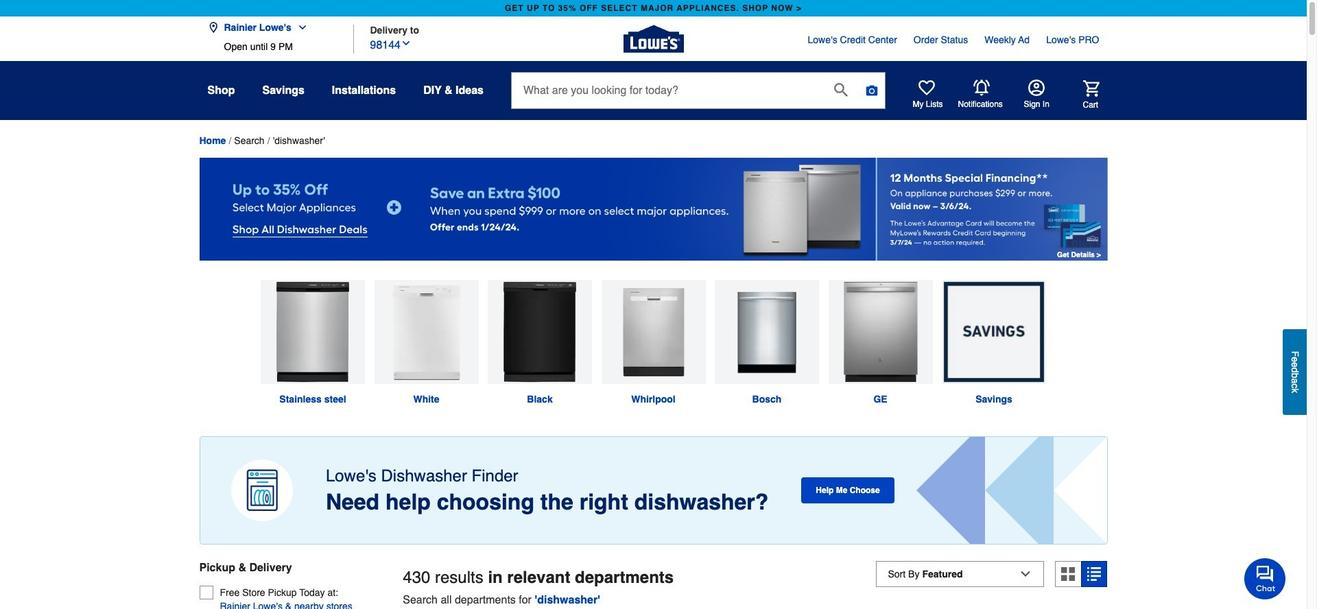 Task type: describe. For each thing, give the bounding box(es) containing it.
5 dishwasher image from the left
[[715, 280, 820, 384]]

search image
[[835, 83, 848, 96]]

4 dishwasher image from the left
[[602, 280, 706, 384]]

lowe's home improvement account image
[[1029, 80, 1045, 96]]

2 dishwasher image from the left
[[374, 280, 479, 384]]

search element
[[234, 135, 265, 146]]

list view image
[[1088, 568, 1102, 581]]

lowe's home improvement lists image
[[919, 80, 935, 96]]

dishwasher element
[[273, 135, 325, 146]]

lowe's home improvement logo image
[[624, 9, 684, 69]]

Search Query text field
[[512, 73, 824, 108]]



Task type: vqa. For each thing, say whether or not it's contained in the screenshot.
Lowe's Home Improvement Cart image
yes



Task type: locate. For each thing, give the bounding box(es) containing it.
3 dishwasher image from the left
[[488, 280, 592, 384]]

advertisement element
[[199, 158, 1108, 263]]

camera image
[[865, 84, 879, 97]]

6 dishwasher image from the left
[[829, 280, 933, 384]]

chevron down image
[[401, 37, 412, 48]]

location image
[[208, 22, 219, 33]]

grid view image
[[1062, 568, 1076, 581]]

None search field
[[511, 72, 886, 121]]

dishwasher image
[[261, 280, 365, 384], [374, 280, 479, 384], [488, 280, 592, 384], [602, 280, 706, 384], [715, 280, 820, 384], [829, 280, 933, 384]]

lowe's home improvement notification center image
[[974, 80, 990, 96]]

savings image
[[942, 280, 1047, 384]]

lowe's home improvement cart image
[[1083, 80, 1100, 96]]

logo of lowe's dishwasher finder image
[[231, 460, 293, 522]]

1 dishwasher image from the left
[[261, 280, 365, 384]]

chat invite button image
[[1245, 558, 1287, 600]]

chevron down image
[[292, 22, 308, 33]]



